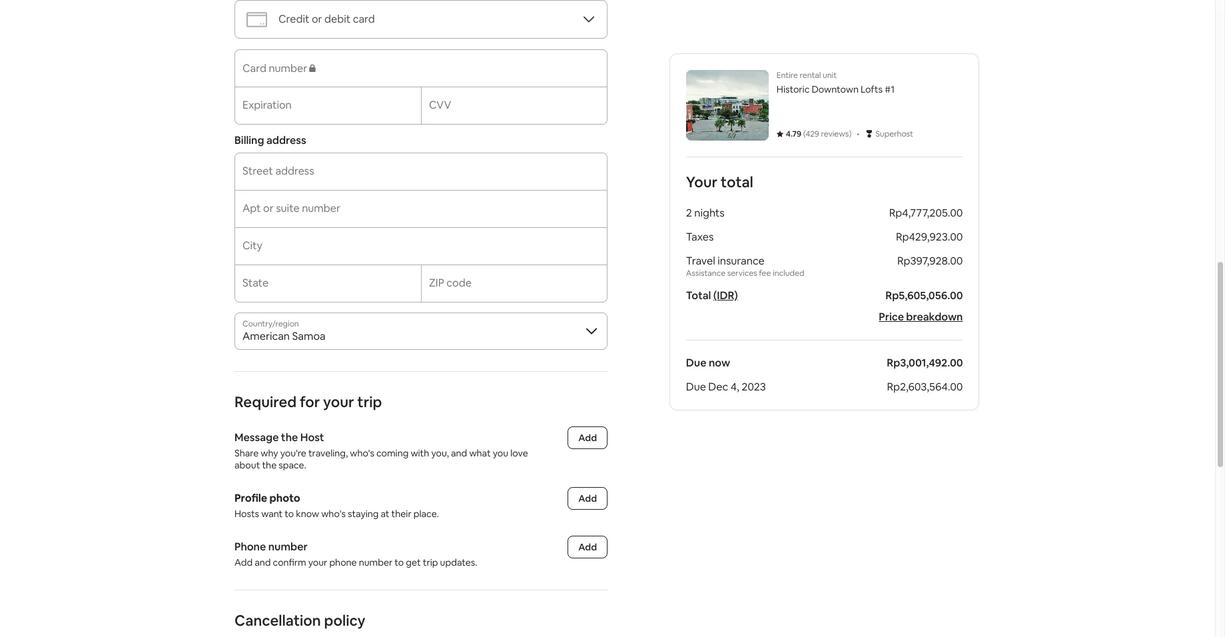 Task type: locate. For each thing, give the bounding box(es) containing it.
updates.
[[440, 557, 478, 569]]

0 vertical spatial to
[[285, 508, 294, 520]]

traveling,
[[309, 447, 348, 459]]

rp429,923.00
[[897, 230, 964, 244]]

your
[[323, 393, 354, 411], [308, 557, 327, 569]]

know
[[296, 508, 319, 520]]

you're
[[280, 447, 306, 459]]

1 vertical spatial add button
[[568, 487, 608, 510]]

0 vertical spatial your
[[323, 393, 354, 411]]

hosts
[[235, 508, 259, 520]]

and inside message the host share why you're traveling, who's coming with you, and what you love about the space.
[[451, 447, 467, 459]]

1 vertical spatial and
[[255, 557, 271, 569]]

you
[[493, 447, 509, 459]]

taxes
[[687, 230, 714, 244]]

entire
[[777, 70, 799, 81]]

due left dec
[[687, 380, 707, 394]]

number right 'phone'
[[359, 557, 393, 569]]

None text field
[[243, 207, 600, 221]]

)
[[850, 129, 852, 139]]

0 horizontal spatial and
[[255, 557, 271, 569]]

american samoa element
[[235, 313, 608, 350]]

travel
[[687, 254, 716, 268]]

coming
[[377, 447, 409, 459]]

total
[[721, 173, 754, 191]]

2 vertical spatial add button
[[568, 536, 608, 559]]

and
[[451, 447, 467, 459], [255, 557, 271, 569]]

0 horizontal spatial to
[[285, 508, 294, 520]]

and inside phone number add and confirm your phone number to get trip updates.
[[255, 557, 271, 569]]

0 vertical spatial and
[[451, 447, 467, 459]]

0 vertical spatial the
[[281, 431, 298, 445]]

to left get
[[395, 557, 404, 569]]

1 vertical spatial trip
[[423, 557, 438, 569]]

space.
[[279, 459, 306, 471]]

trip up message the host share why you're traveling, who's coming with you, and what you love about the space.
[[357, 393, 382, 411]]

add button
[[568, 427, 608, 449], [568, 487, 608, 510], [568, 536, 608, 559]]

1 due from the top
[[687, 356, 707, 370]]

0 horizontal spatial number
[[268, 540, 308, 554]]

1 vertical spatial due
[[687, 380, 707, 394]]

travel insurance
[[687, 254, 765, 268]]

due left now
[[687, 356, 707, 370]]

2 add button from the top
[[568, 487, 608, 510]]

entire rental unit historic downtown lofts #1
[[777, 70, 895, 95]]

your left 'phone'
[[308, 557, 327, 569]]

4,
[[731, 380, 740, 394]]

1 horizontal spatial trip
[[423, 557, 438, 569]]

credit card image
[[246, 8, 268, 30]]

2 due from the top
[[687, 380, 707, 394]]

1 horizontal spatial to
[[395, 557, 404, 569]]

add
[[579, 432, 597, 444], [579, 493, 597, 505], [579, 541, 597, 553], [235, 557, 253, 569]]

message the host share why you're traveling, who's coming with you, and what you love about the space.
[[235, 431, 530, 471]]

total (idr)
[[687, 289, 739, 303]]

add button for profile photo
[[568, 487, 608, 510]]

what
[[469, 447, 491, 459]]

policy
[[324, 611, 366, 630]]

rp3,001,492.00
[[888, 356, 964, 370]]

due
[[687, 356, 707, 370], [687, 380, 707, 394]]

credit or debit card button
[[235, 0, 608, 39]]

2023
[[742, 380, 767, 394]]

rp5,605,056.00
[[886, 289, 964, 303]]

lofts
[[861, 83, 883, 95]]

0 vertical spatial add button
[[568, 427, 608, 449]]

to down photo
[[285, 508, 294, 520]]

share
[[235, 447, 259, 459]]

None text field
[[243, 170, 600, 183], [243, 245, 600, 258], [243, 282, 413, 295], [429, 282, 600, 295], [243, 170, 600, 183], [243, 245, 600, 258], [243, 282, 413, 295], [429, 282, 600, 295]]

you,
[[431, 447, 449, 459]]

billing address
[[235, 133, 306, 147]]

1 horizontal spatial and
[[451, 447, 467, 459]]

1 vertical spatial number
[[359, 557, 393, 569]]

insurance
[[718, 254, 765, 268]]

reviews
[[822, 129, 850, 139]]

0 vertical spatial trip
[[357, 393, 382, 411]]

1 add button from the top
[[568, 427, 608, 449]]

rp397,928.00
[[898, 254, 964, 268]]

number up confirm
[[268, 540, 308, 554]]

(
[[804, 129, 806, 139]]

2 nights
[[687, 206, 725, 220]]

place.
[[414, 508, 439, 520]]

or
[[312, 12, 322, 26]]

assistance
[[687, 268, 726, 279]]

services
[[728, 268, 758, 279]]

the
[[281, 431, 298, 445], [262, 459, 277, 471]]

4.79
[[787, 129, 802, 139]]

4.79 ( 429 reviews )
[[787, 129, 852, 139]]

fee
[[760, 268, 772, 279]]

american samoa
[[243, 329, 326, 343]]

required for your trip
[[235, 393, 382, 411]]

billing
[[235, 133, 264, 147]]

1 vertical spatial the
[[262, 459, 277, 471]]

due now
[[687, 356, 731, 370]]

the up you're
[[281, 431, 298, 445]]

trip
[[357, 393, 382, 411], [423, 557, 438, 569]]

profile photo hosts want to know who's staying at their place.
[[235, 491, 439, 520]]

to
[[285, 508, 294, 520], [395, 557, 404, 569]]

samoa
[[292, 329, 326, 343]]

debit
[[325, 12, 351, 26]]

1 vertical spatial your
[[308, 557, 327, 569]]

3 add button from the top
[[568, 536, 608, 559]]

the right about
[[262, 459, 277, 471]]

breakdown
[[907, 310, 964, 324]]

message
[[235, 431, 279, 445]]

1 vertical spatial to
[[395, 557, 404, 569]]

0 vertical spatial due
[[687, 356, 707, 370]]

unit
[[823, 70, 838, 81]]

your right for
[[323, 393, 354, 411]]

0 horizontal spatial the
[[262, 459, 277, 471]]

number
[[268, 540, 308, 554], [359, 557, 393, 569]]

and down phone
[[255, 557, 271, 569]]

want
[[261, 508, 283, 520]]

and right you,
[[451, 447, 467, 459]]

your inside phone number add and confirm your phone number to get trip updates.
[[308, 557, 327, 569]]

(idr)
[[714, 289, 739, 303]]

(idr) button
[[714, 289, 739, 303]]

staying
[[348, 508, 379, 520]]

trip right get
[[423, 557, 438, 569]]



Task type: describe. For each thing, give the bounding box(es) containing it.
0 vertical spatial number
[[268, 540, 308, 554]]

about
[[235, 459, 260, 471]]

1 horizontal spatial the
[[281, 431, 298, 445]]

love
[[511, 447, 528, 459]]

credit
[[279, 12, 310, 26]]

429
[[806, 129, 820, 139]]

profile
[[235, 491, 267, 505]]

to inside profile photo hosts want to know who's staying at their place.
[[285, 508, 294, 520]]

phone
[[330, 557, 357, 569]]

rental
[[800, 70, 822, 81]]

add button for message the host
[[568, 427, 608, 449]]

with
[[411, 447, 429, 459]]

due for due dec 4, 2023
[[687, 380, 707, 394]]

due for due now
[[687, 356, 707, 370]]

included
[[773, 268, 805, 279]]

#1
[[885, 83, 895, 95]]

add for phone number
[[579, 541, 597, 553]]

host
[[300, 431, 324, 445]]

american samoa button
[[235, 313, 608, 350]]

add for profile photo
[[579, 493, 597, 505]]

2
[[687, 206, 693, 220]]

confirm
[[273, 557, 306, 569]]

1 horizontal spatial number
[[359, 557, 393, 569]]

nights
[[695, 206, 725, 220]]

at
[[381, 508, 390, 520]]

address
[[267, 133, 306, 147]]

your total
[[687, 173, 754, 191]]

add inside phone number add and confirm your phone number to get trip updates.
[[235, 557, 253, 569]]

due dec 4, 2023
[[687, 380, 767, 394]]

why
[[261, 447, 278, 459]]

rp4,777,205.00
[[890, 206, 964, 220]]

your
[[687, 173, 718, 191]]

total
[[687, 289, 712, 303]]

price
[[880, 310, 905, 324]]

price breakdown
[[880, 310, 964, 324]]

•
[[858, 127, 860, 141]]

superhost
[[876, 129, 914, 139]]

downtown
[[812, 83, 859, 95]]

phone
[[235, 540, 266, 554]]

now
[[709, 356, 731, 370]]

price breakdown button
[[880, 310, 964, 324]]

who's
[[350, 447, 374, 459]]

phone number add and confirm your phone number to get trip updates.
[[235, 540, 478, 569]]

historic
[[777, 83, 810, 95]]

who's
[[321, 508, 346, 520]]

trip inside phone number add and confirm your phone number to get trip updates.
[[423, 557, 438, 569]]

add button for phone number
[[568, 536, 608, 559]]

required
[[235, 393, 297, 411]]

add for message the host
[[579, 432, 597, 444]]

assistance services fee included
[[687, 268, 805, 279]]

dec
[[709, 380, 729, 394]]

cancellation policy
[[235, 611, 366, 630]]

rp2,603,564.00
[[888, 380, 964, 394]]

card
[[353, 12, 375, 26]]

to inside phone number add and confirm your phone number to get trip updates.
[[395, 557, 404, 569]]

0 horizontal spatial trip
[[357, 393, 382, 411]]

american
[[243, 329, 290, 343]]

credit or debit card
[[279, 12, 375, 26]]

their
[[392, 508, 412, 520]]

photo
[[270, 491, 300, 505]]

cancellation
[[235, 611, 321, 630]]

get
[[406, 557, 421, 569]]

for
[[300, 393, 320, 411]]



Task type: vqa. For each thing, say whether or not it's contained in the screenshot.
add button corresponding to Message the Host
yes



